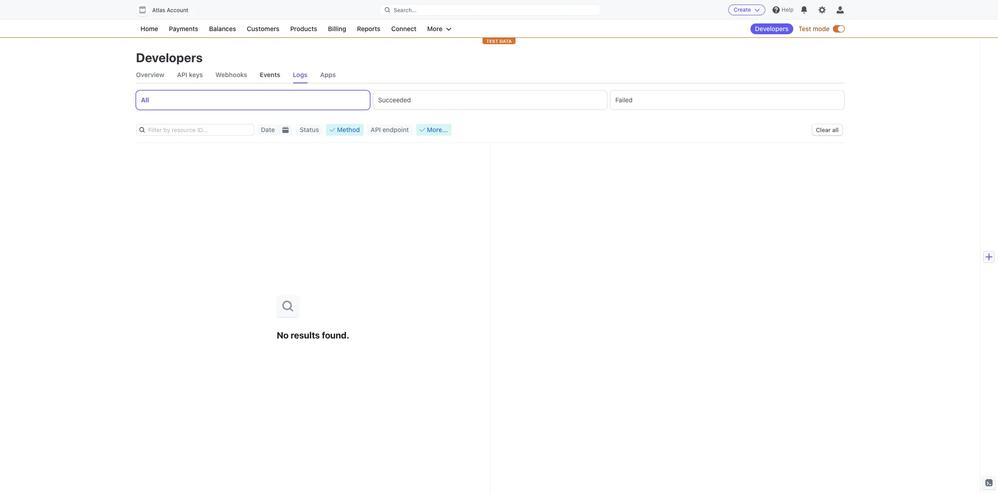 Task type: vqa. For each thing, say whether or not it's contained in the screenshot.
payment
no



Task type: locate. For each thing, give the bounding box(es) containing it.
products
[[290, 25, 317, 32]]

0 vertical spatial developers
[[755, 25, 789, 32]]

api endpoint
[[371, 126, 409, 134]]

balances link
[[205, 23, 241, 34]]

data
[[500, 38, 512, 44]]

1 horizontal spatial developers
[[755, 25, 789, 32]]

1 vertical spatial api
[[371, 126, 381, 134]]

help
[[782, 6, 794, 13]]

test data
[[486, 38, 512, 44]]

payments link
[[164, 23, 203, 34]]

api for api endpoint
[[371, 126, 381, 134]]

payments
[[169, 25, 198, 32]]

api left the endpoint
[[371, 126, 381, 134]]

search…
[[394, 7, 417, 13]]

failed button
[[611, 91, 844, 110]]

balances
[[209, 25, 236, 32]]

atlas account button
[[136, 4, 197, 16]]

no results found.
[[277, 330, 349, 341]]

notifications image
[[801, 6, 808, 14]]

api endpoint button
[[367, 124, 413, 136]]

api inside button
[[371, 126, 381, 134]]

tab list
[[136, 67, 844, 83]]

products link
[[286, 23, 322, 34]]

0 vertical spatial api
[[177, 71, 187, 78]]

method button
[[326, 124, 364, 136]]

api left keys
[[177, 71, 187, 78]]

clear
[[816, 126, 831, 134]]

developers up overview at the left top
[[136, 50, 203, 65]]

developers down help dropdown button
[[755, 25, 789, 32]]

reports link
[[353, 23, 385, 34]]

1 horizontal spatial api
[[371, 126, 381, 134]]

clear all
[[816, 126, 839, 134]]

1 vertical spatial developers
[[136, 50, 203, 65]]

overview
[[136, 71, 164, 78]]

more
[[427, 25, 443, 32]]

customers link
[[242, 23, 284, 34]]

status button
[[296, 124, 323, 136]]

logs link
[[293, 67, 308, 83]]

account
[[167, 7, 188, 14]]

connect
[[391, 25, 417, 32]]

create
[[734, 6, 751, 13]]

Search… search field
[[379, 4, 601, 16]]

tab list containing overview
[[136, 67, 844, 83]]

0 horizontal spatial developers
[[136, 50, 203, 65]]

home
[[141, 25, 158, 32]]

clear all button
[[813, 125, 842, 135]]

developers link
[[751, 23, 793, 34]]

customers
[[247, 25, 279, 32]]

events link
[[260, 67, 280, 83]]

succeeded button
[[373, 91, 607, 110]]

api keys link
[[177, 67, 203, 83]]

0 horizontal spatial api
[[177, 71, 187, 78]]

developers
[[755, 25, 789, 32], [136, 50, 203, 65]]

api
[[177, 71, 187, 78], [371, 126, 381, 134]]

more button
[[423, 23, 456, 34]]

atlas account
[[152, 7, 188, 14]]

results
[[291, 330, 320, 341]]



Task type: describe. For each thing, give the bounding box(es) containing it.
test mode
[[799, 25, 830, 32]]

no
[[277, 330, 289, 341]]

events
[[260, 71, 280, 78]]

apps
[[320, 71, 336, 78]]

billing
[[328, 25, 346, 32]]

mode
[[813, 25, 830, 32]]

date
[[261, 126, 275, 134]]

succeeded
[[378, 96, 411, 104]]

home link
[[136, 23, 163, 34]]

overview link
[[136, 67, 164, 83]]

test
[[799, 25, 811, 32]]

webhooks
[[216, 71, 247, 78]]

method
[[337, 126, 360, 134]]

reports
[[357, 25, 381, 32]]

connect link
[[387, 23, 421, 34]]

api keys
[[177, 71, 203, 78]]

webhooks link
[[216, 67, 247, 83]]

date button
[[257, 124, 279, 136]]

create button
[[728, 5, 766, 15]]

all
[[141, 96, 149, 104]]

more... button
[[416, 124, 452, 136]]

all button
[[136, 91, 370, 110]]

keys
[[189, 71, 203, 78]]

help button
[[769, 3, 797, 17]]

api for api keys
[[177, 71, 187, 78]]

billing link
[[324, 23, 351, 34]]

status
[[300, 126, 319, 134]]

logs
[[293, 71, 308, 78]]

found.
[[322, 330, 349, 341]]

status tab list
[[136, 91, 844, 110]]

atlas
[[152, 7, 165, 14]]

endpoint
[[383, 126, 409, 134]]

test
[[486, 38, 498, 44]]

apps link
[[320, 67, 336, 83]]

Search… text field
[[379, 4, 601, 16]]

Resource ID search field
[[145, 125, 254, 135]]

all
[[833, 126, 839, 134]]

failed
[[616, 96, 633, 104]]

more...
[[427, 126, 448, 134]]



